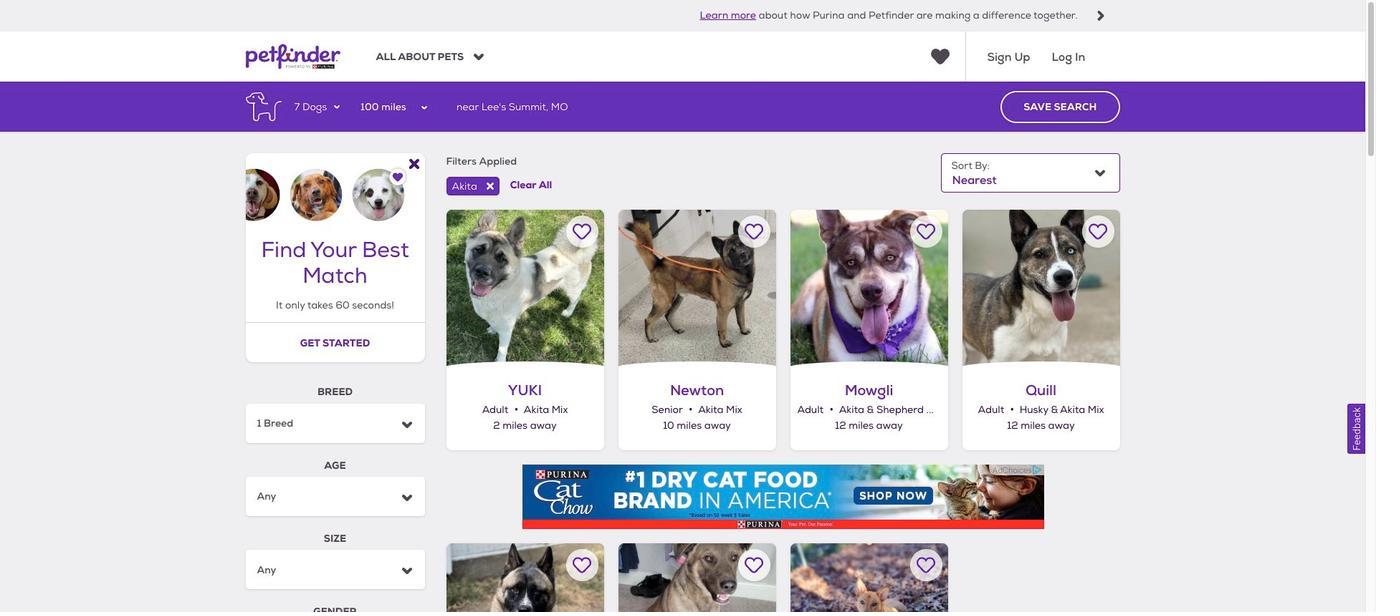 Task type: describe. For each thing, give the bounding box(es) containing it.
yuki, adoptable dog, adult female akita mix, 2 miles away. image
[[446, 210, 604, 368]]

clyde, adoptable dog, young male akita & german shepherd dog mix, 98 miles away. image
[[790, 544, 948, 613]]

stella, adoptable dog, adult female akita, 26 miles away. image
[[446, 544, 604, 613]]

petfinder home image
[[246, 32, 340, 82]]

advertisement element
[[522, 465, 1044, 529]]

potential dog matches image
[[246, 154, 425, 222]]

jax, adoptable dog, young male terrier & akita mix, 57 miles away, out-of-town pet. image
[[618, 544, 776, 613]]

mowgli, adoptable dog, adult male akita & shepherd mix, 12 miles away. image
[[790, 210, 948, 368]]



Task type: vqa. For each thing, say whether or not it's contained in the screenshot.
9C2B2 image
no



Task type: locate. For each thing, give the bounding box(es) containing it.
quill, adoptable dog, adult male husky & akita mix, 12 miles away. image
[[962, 210, 1120, 368]]

newton, adoptable dog, senior male akita mix, 10 miles away. image
[[618, 210, 776, 368]]

main content
[[0, 82, 1366, 613]]



